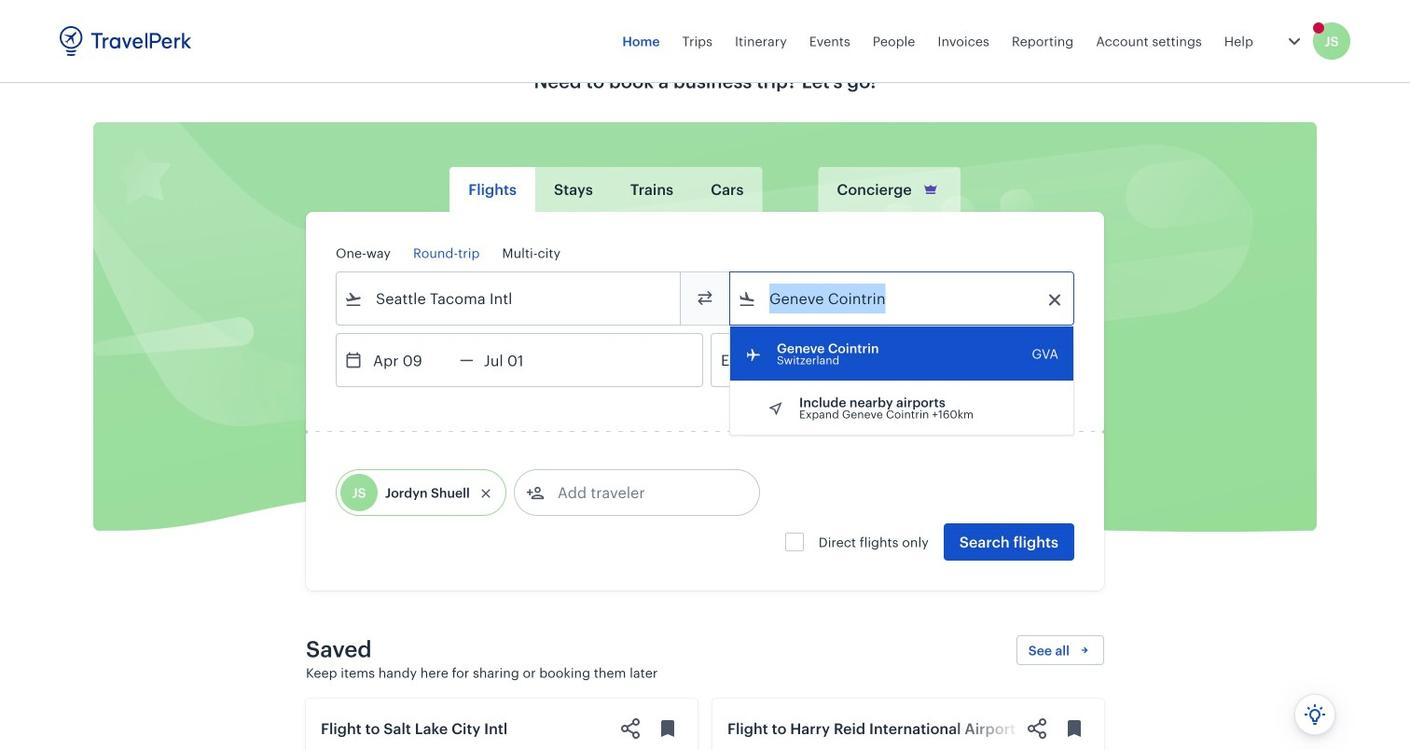 Task type: locate. For each thing, give the bounding box(es) containing it.
Add traveler search field
[[545, 478, 739, 508]]

Return text field
[[474, 334, 571, 386]]



Task type: describe. For each thing, give the bounding box(es) containing it.
Depart text field
[[363, 334, 460, 386]]

To search field
[[757, 284, 1050, 313]]

From search field
[[363, 284, 656, 313]]



